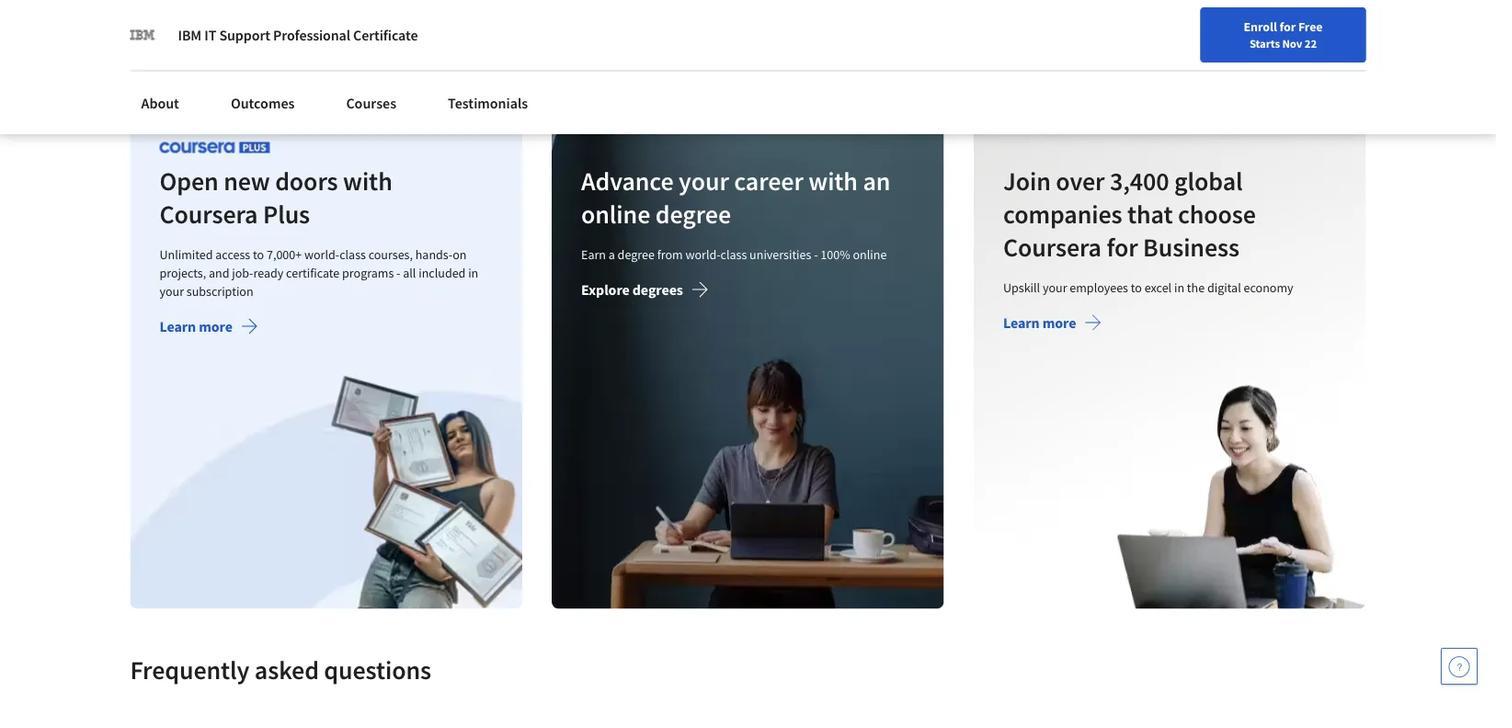 Task type: describe. For each thing, give the bounding box(es) containing it.
open
[[160, 165, 219, 197]]

- inside unlimited access to 7,000+ world-class courses, hands-on projects, and job-ready certificate programs - all included in your subscription
[[397, 265, 401, 281]]

explore degrees link
[[582, 281, 709, 303]]

coursera plus image
[[160, 142, 270, 154]]

world- for 7,000+
[[304, 246, 340, 263]]

outcomes
[[231, 94, 295, 112]]

0 horizontal spatial more
[[199, 318, 233, 336]]

career
[[734, 165, 804, 197]]

with for career
[[809, 165, 858, 197]]

excel
[[1145, 280, 1172, 296]]

1 horizontal spatial learn more
[[1003, 314, 1077, 332]]

world- for from
[[686, 246, 721, 263]]

0 horizontal spatial learn more
[[160, 318, 233, 336]]

access
[[216, 246, 250, 263]]

1 button
[[1234, 12, 1285, 56]]

1 horizontal spatial learn more link
[[1003, 314, 1102, 337]]

coursera inside join over 3,400 global companies that choose coursera for business
[[1003, 231, 1102, 263]]

ibm image
[[130, 22, 156, 48]]

degrees
[[633, 281, 683, 299]]

asked
[[255, 654, 319, 687]]

all
[[403, 265, 416, 281]]

an
[[863, 165, 891, 197]]

free
[[1299, 18, 1323, 35]]

about link
[[130, 83, 190, 123]]

advance your career with an online degree
[[582, 165, 891, 230]]

ready
[[253, 265, 284, 281]]

that
[[1128, 198, 1173, 230]]

article
[[145, 33, 179, 50]]

a
[[609, 246, 615, 263]]

courses link
[[335, 83, 408, 123]]

the
[[1187, 280, 1205, 296]]

your inside unlimited access to 7,000+ world-class courses, hands-on projects, and job-ready certificate programs - all included in your subscription
[[160, 283, 184, 300]]

1 horizontal spatial to
[[1131, 280, 1142, 296]]

it
[[204, 26, 216, 44]]

ibm it support  professional certificate
[[178, 26, 418, 44]]

open new doors with coursera plus
[[160, 165, 392, 230]]

global
[[1175, 165, 1243, 197]]

economy
[[1244, 280, 1294, 296]]

certificate
[[353, 26, 418, 44]]

for inside join over 3,400 global companies that choose coursera for business
[[1107, 231, 1138, 263]]

from
[[658, 246, 683, 263]]

upskill your employees to excel in the digital economy
[[1003, 280, 1294, 296]]

join
[[1003, 165, 1051, 197]]

article link
[[130, 0, 425, 62]]

join over 3,400 global companies that choose coursera for business
[[1003, 165, 1256, 263]]

job-
[[232, 265, 253, 281]]

nov
[[1283, 36, 1303, 51]]

online inside 'advance your career with an online degree'
[[582, 198, 651, 230]]

starts
[[1250, 36, 1280, 51]]

choose
[[1178, 198, 1256, 230]]

1 horizontal spatial -
[[814, 246, 818, 263]]

explore
[[582, 281, 630, 299]]

certificate
[[286, 265, 340, 281]]

coursera image
[[22, 15, 139, 44]]

doors
[[275, 165, 338, 197]]

1
[[1265, 15, 1270, 29]]

outcomes link
[[220, 83, 306, 123]]

explore degrees
[[582, 281, 683, 299]]

1 horizontal spatial in
[[1175, 280, 1185, 296]]

3,400
[[1110, 165, 1170, 197]]

1 vertical spatial online
[[853, 246, 887, 263]]



Task type: vqa. For each thing, say whether or not it's contained in the screenshot.
222
no



Task type: locate. For each thing, give the bounding box(es) containing it.
1 horizontal spatial world-
[[686, 246, 721, 263]]

for down that
[[1107, 231, 1138, 263]]

help center image
[[1449, 656, 1471, 678]]

learn more
[[1003, 314, 1077, 332], [160, 318, 233, 336]]

learn down upskill
[[1003, 314, 1040, 332]]

world- inside unlimited access to 7,000+ world-class courses, hands-on projects, and job-ready certificate programs - all included in your subscription
[[304, 246, 340, 263]]

unlimited
[[160, 246, 213, 263]]

1 horizontal spatial with
[[809, 165, 858, 197]]

- left 100%
[[814, 246, 818, 263]]

coursera
[[160, 198, 258, 230], [1003, 231, 1102, 263]]

for
[[1280, 18, 1296, 35], [1107, 231, 1138, 263]]

learn more link down upskill
[[1003, 314, 1102, 337]]

unlimited access to 7,000+ world-class courses, hands-on projects, and job-ready certificate programs - all included in your subscription
[[160, 246, 479, 300]]

to inside unlimited access to 7,000+ world-class courses, hands-on projects, and job-ready certificate programs - all included in your subscription
[[253, 246, 264, 263]]

degree inside 'advance your career with an online degree'
[[656, 198, 731, 230]]

courses
[[346, 94, 397, 112]]

ibm
[[178, 26, 202, 44]]

frequently
[[130, 654, 250, 687]]

22
[[1305, 36, 1317, 51]]

world- up the certificate
[[304, 246, 340, 263]]

with right doors
[[343, 165, 392, 197]]

testimonials
[[448, 94, 528, 112]]

0 vertical spatial -
[[814, 246, 818, 263]]

learn more down subscription
[[160, 318, 233, 336]]

companies
[[1003, 198, 1123, 230]]

100%
[[821, 246, 851, 263]]

0 vertical spatial for
[[1280, 18, 1296, 35]]

over
[[1056, 165, 1105, 197]]

on
[[453, 246, 467, 263]]

1 horizontal spatial coursera
[[1003, 231, 1102, 263]]

your for upskill
[[1043, 280, 1067, 296]]

with left an
[[809, 165, 858, 197]]

2 with from the left
[[809, 165, 858, 197]]

your inside 'advance your career with an online degree'
[[679, 165, 729, 197]]

0 vertical spatial online
[[582, 198, 651, 230]]

courses,
[[369, 246, 413, 263]]

class
[[340, 246, 366, 263], [721, 246, 747, 263]]

with for doors
[[343, 165, 392, 197]]

new
[[224, 165, 270, 197]]

business
[[1143, 231, 1240, 263]]

0 horizontal spatial -
[[397, 265, 401, 281]]

with inside 'advance your career with an online degree'
[[809, 165, 858, 197]]

coursera down companies
[[1003, 231, 1102, 263]]

online down the advance
[[582, 198, 651, 230]]

world-
[[304, 246, 340, 263], [686, 246, 721, 263]]

0 horizontal spatial online
[[582, 198, 651, 230]]

in inside unlimited access to 7,000+ world-class courses, hands-on projects, and job-ready certificate programs - all included in your subscription
[[468, 265, 479, 281]]

with inside the open new doors with coursera plus
[[343, 165, 392, 197]]

1 vertical spatial for
[[1107, 231, 1138, 263]]

plus
[[263, 198, 310, 230]]

1 world- from the left
[[304, 246, 340, 263]]

testimonials link
[[437, 83, 539, 123]]

learn more link down subscription
[[160, 318, 258, 340]]

coursera inside the open new doors with coursera plus
[[160, 198, 258, 230]]

employees
[[1070, 280, 1129, 296]]

0 horizontal spatial coursera
[[160, 198, 258, 230]]

degree right a
[[618, 246, 655, 263]]

-
[[814, 246, 818, 263], [397, 265, 401, 281]]

earn
[[582, 246, 606, 263]]

2 world- from the left
[[686, 246, 721, 263]]

class for universities
[[721, 246, 747, 263]]

world- right from
[[686, 246, 721, 263]]

class for courses,
[[340, 246, 366, 263]]

to up ready
[[253, 246, 264, 263]]

1 vertical spatial -
[[397, 265, 401, 281]]

enroll
[[1244, 18, 1278, 35]]

more down subscription
[[199, 318, 233, 336]]

in left the the
[[1175, 280, 1185, 296]]

advance
[[582, 165, 674, 197]]

earn a degree from world-class universities - 100% online
[[582, 246, 887, 263]]

1 horizontal spatial more
[[1043, 314, 1077, 332]]

0 horizontal spatial for
[[1107, 231, 1138, 263]]

in
[[468, 265, 479, 281], [1175, 280, 1185, 296]]

professional
[[273, 26, 350, 44]]

1 vertical spatial to
[[1131, 280, 1142, 296]]

your left career
[[679, 165, 729, 197]]

1 horizontal spatial learn
[[1003, 314, 1040, 332]]

hands-
[[416, 246, 453, 263]]

included
[[419, 265, 466, 281]]

0 vertical spatial degree
[[656, 198, 731, 230]]

0 horizontal spatial to
[[253, 246, 264, 263]]

1 class from the left
[[340, 246, 366, 263]]

projects,
[[160, 265, 206, 281]]

1 with from the left
[[343, 165, 392, 197]]

1 vertical spatial coursera
[[1003, 231, 1102, 263]]

for up nov on the right of page
[[1280, 18, 1296, 35]]

0 horizontal spatial learn
[[160, 318, 196, 336]]

universities
[[750, 246, 812, 263]]

more
[[1043, 314, 1077, 332], [199, 318, 233, 336]]

coursera down open
[[160, 198, 258, 230]]

your for advance
[[679, 165, 729, 197]]

your
[[679, 165, 729, 197], [1043, 280, 1067, 296], [160, 283, 184, 300]]

learn more down upskill
[[1003, 314, 1077, 332]]

learn
[[1003, 314, 1040, 332], [160, 318, 196, 336]]

2 class from the left
[[721, 246, 747, 263]]

for inside enroll for free starts nov 22
[[1280, 18, 1296, 35]]

show notifications image
[[1248, 23, 1270, 45]]

None search field
[[262, 11, 704, 48]]

enroll for free starts nov 22
[[1244, 18, 1323, 51]]

in right included
[[468, 265, 479, 281]]

0 horizontal spatial in
[[468, 265, 479, 281]]

1 horizontal spatial online
[[853, 246, 887, 263]]

class inside unlimited access to 7,000+ world-class courses, hands-on projects, and job-ready certificate programs - all included in your subscription
[[340, 246, 366, 263]]

0 vertical spatial coursera
[[160, 198, 258, 230]]

class left universities
[[721, 246, 747, 263]]

to left excel
[[1131, 280, 1142, 296]]

about
[[141, 94, 179, 112]]

1 horizontal spatial for
[[1280, 18, 1296, 35]]

learn down "projects,"
[[160, 318, 196, 336]]

to
[[253, 246, 264, 263], [1131, 280, 1142, 296]]

0 vertical spatial to
[[253, 246, 264, 263]]

0 horizontal spatial learn more link
[[160, 318, 258, 340]]

- left all
[[397, 265, 401, 281]]

2 horizontal spatial your
[[1043, 280, 1067, 296]]

1 horizontal spatial class
[[721, 246, 747, 263]]

subscription
[[187, 283, 254, 300]]

online
[[582, 198, 651, 230], [853, 246, 887, 263]]

with
[[343, 165, 392, 197], [809, 165, 858, 197]]

your down "projects,"
[[160, 283, 184, 300]]

0 horizontal spatial class
[[340, 246, 366, 263]]

7,000+
[[267, 246, 302, 263]]

degree
[[656, 198, 731, 230], [618, 246, 655, 263]]

support
[[219, 26, 270, 44]]

your right upskill
[[1043, 280, 1067, 296]]

frequently asked questions
[[130, 654, 432, 687]]

1 horizontal spatial your
[[679, 165, 729, 197]]

online right 100%
[[853, 246, 887, 263]]

digital
[[1208, 280, 1241, 296]]

upskill
[[1003, 280, 1040, 296]]

degree up from
[[656, 198, 731, 230]]

learn more link
[[1003, 314, 1102, 337], [160, 318, 258, 340]]

more down employees
[[1043, 314, 1077, 332]]

1 vertical spatial degree
[[618, 246, 655, 263]]

0 horizontal spatial with
[[343, 165, 392, 197]]

class up programs
[[340, 246, 366, 263]]

0 horizontal spatial world-
[[304, 246, 340, 263]]

and
[[209, 265, 229, 281]]

0 horizontal spatial your
[[160, 283, 184, 300]]

questions
[[324, 654, 432, 687]]

programs
[[342, 265, 394, 281]]



